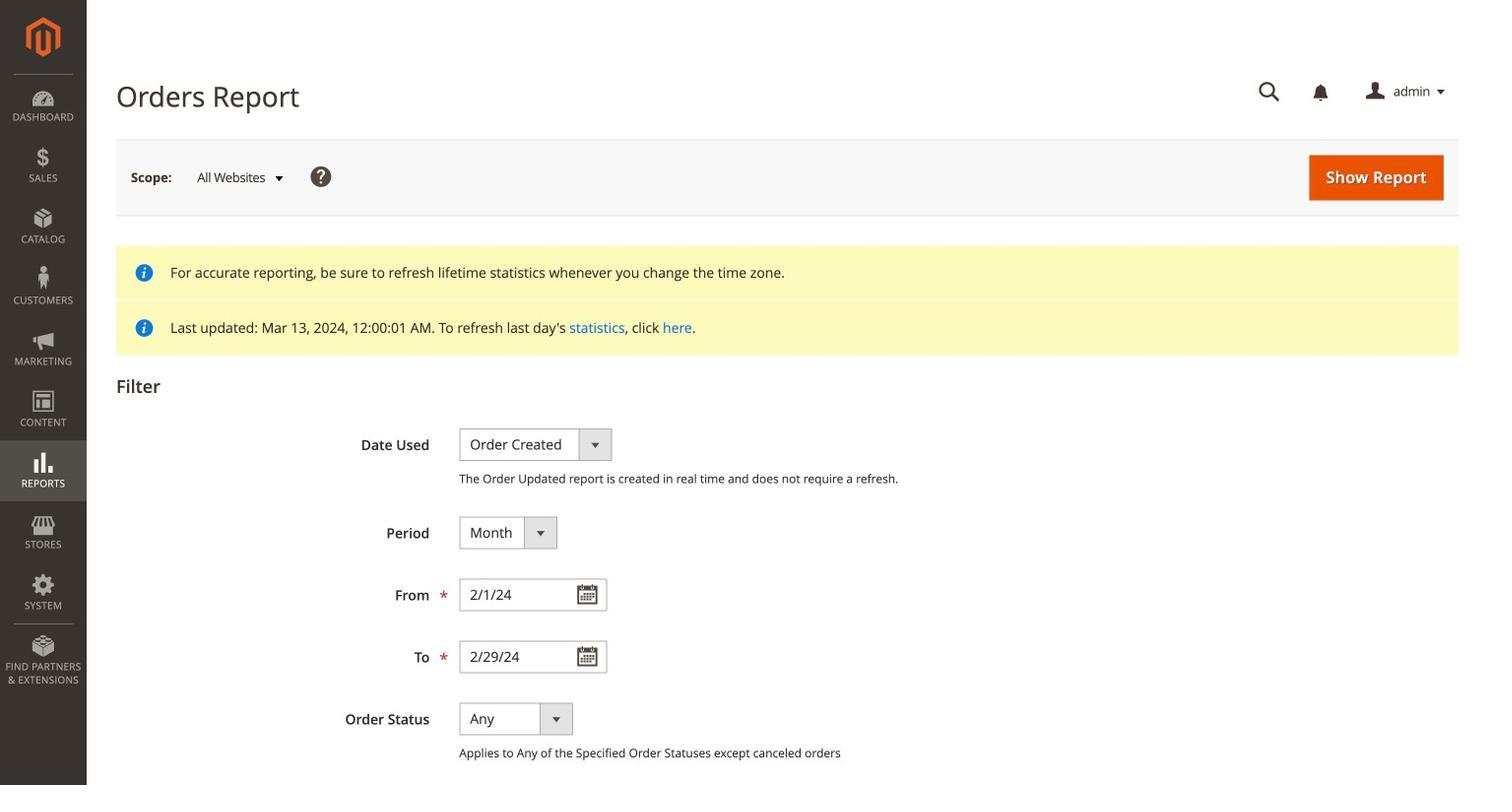 Task type: vqa. For each thing, say whether or not it's contained in the screenshot.
TAB LIST
no



Task type: locate. For each thing, give the bounding box(es) containing it.
magento admin panel image
[[26, 17, 61, 57]]

None text field
[[459, 579, 607, 611], [459, 641, 607, 673], [459, 579, 607, 611], [459, 641, 607, 673]]

menu bar
[[0, 74, 87, 697]]

None text field
[[1246, 75, 1295, 109]]



